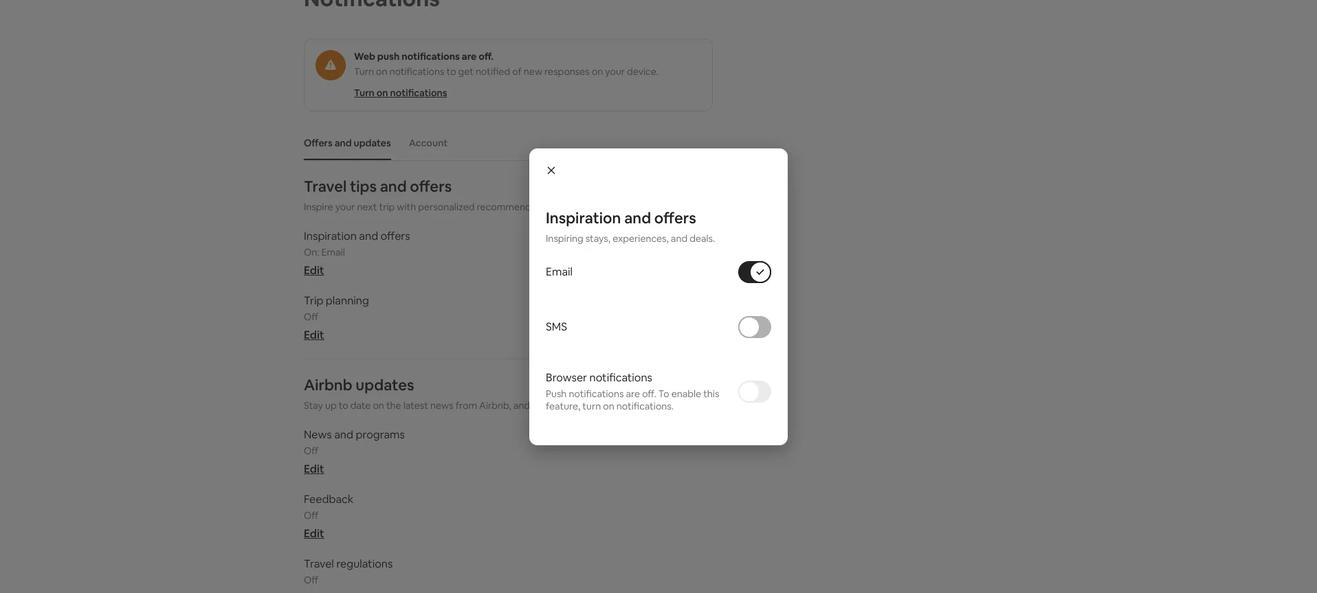 Task type: describe. For each thing, give the bounding box(es) containing it.
inspiration and offers dialog
[[530, 148, 788, 445]]

web
[[354, 50, 375, 63]]

can
[[620, 400, 636, 412]]

deals.
[[690, 232, 715, 244]]

programs
[[356, 428, 405, 442]]

planning
[[326, 294, 369, 308]]

feedback off edit
[[304, 492, 354, 541]]

offers and updates tab panel
[[304, 177, 713, 594]]

let
[[532, 400, 544, 412]]

account
[[409, 137, 448, 149]]

travel for regulations
[[304, 557, 334, 572]]

experiences,
[[613, 232, 669, 244]]

news
[[304, 428, 332, 442]]

trip planning off edit
[[304, 294, 369, 343]]

email inside inspiration and offers dialog
[[546, 264, 573, 279]]

how
[[584, 400, 603, 412]]

new
[[524, 65, 543, 78]]

inspiration for inspiration and offers on: email edit
[[304, 229, 357, 243]]

recommendations
[[477, 201, 558, 213]]

with
[[397, 201, 416, 213]]

your inside web push notifications are off. turn on notifications to get notified of new responses on your device.
[[605, 65, 625, 78]]

off. inside web push notifications are off. turn on notifications to get notified of new responses on your device.
[[479, 50, 494, 63]]

offers inside 'travel tips and offers inspire your next trip with personalized recommendations and special offers.'
[[410, 177, 452, 196]]

get
[[458, 65, 474, 78]]

web push notifications are off. turn on notifications to get notified of new responses on your device.
[[354, 50, 659, 78]]

travel regulations off
[[304, 557, 393, 587]]

travel for tips
[[304, 177, 347, 196]]

know
[[558, 400, 582, 412]]

stay
[[304, 400, 323, 412]]

turn
[[583, 400, 601, 412]]

up
[[325, 400, 337, 412]]

stays,
[[586, 232, 611, 244]]

turn on notifications
[[354, 87, 447, 99]]

of
[[513, 65, 522, 78]]

offers for inspiration and offers on: email edit
[[381, 229, 410, 243]]

4 edit button from the top
[[304, 527, 324, 541]]

from
[[456, 400, 477, 412]]

your inside 'travel tips and offers inspire your next trip with personalized recommendations and special offers.'
[[335, 201, 355, 213]]

off inside the travel regulations off
[[304, 574, 319, 587]]

and inside news and programs off edit
[[334, 428, 353, 442]]

device.
[[627, 65, 659, 78]]

off inside news and programs off edit
[[304, 445, 319, 457]]

inspiration for inspiration and offers inspiring stays, experiences, and deals.
[[546, 208, 621, 227]]

offers for inspiration and offers inspiring stays, experiences, and deals.
[[655, 208, 697, 227]]

on inside browser notifications push notifications are off. to enable this feature, turn on notifications.
[[603, 400, 615, 412]]

and inside button
[[335, 137, 352, 149]]

updates inside airbnb updates stay up to date on the latest news from airbnb, and let us know how we can improve.
[[356, 376, 414, 395]]

next
[[357, 201, 377, 213]]

browser
[[546, 370, 587, 385]]

and left special
[[560, 201, 577, 213]]

this
[[704, 388, 720, 400]]

and up experiences,
[[625, 208, 651, 227]]

off. inside browser notifications push notifications are off. to enable this feature, turn on notifications.
[[642, 388, 657, 400]]

enable
[[672, 388, 702, 400]]

edit inside trip planning off edit
[[304, 328, 324, 343]]

notifications inside button
[[390, 87, 447, 99]]

to
[[659, 388, 670, 400]]

turn inside button
[[354, 87, 375, 99]]

are inside browser notifications push notifications are off. to enable this feature, turn on notifications.
[[626, 388, 640, 400]]

and inside inspiration and offers on: email edit
[[359, 229, 378, 243]]

airbnb updates stay up to date on the latest news from airbnb, and let us know how we can improve.
[[304, 376, 677, 412]]

sms
[[546, 319, 567, 334]]

news and programs off edit
[[304, 428, 405, 477]]



Task type: vqa. For each thing, say whether or not it's contained in the screenshot.
Web push notifications are off. Turn on notifications to get notified of new responses on your device.
yes



Task type: locate. For each thing, give the bounding box(es) containing it.
travel inside the travel regulations off
[[304, 557, 334, 572]]

2 edit from the top
[[304, 328, 324, 343]]

turn inside web push notifications are off. turn on notifications to get notified of new responses on your device.
[[354, 65, 374, 78]]

offers inside inspiration and offers inspiring stays, experiences, and deals.
[[655, 208, 697, 227]]

edit button
[[304, 263, 324, 278], [304, 328, 324, 343], [304, 462, 324, 477], [304, 527, 324, 541]]

edit inside inspiration and offers on: email edit
[[304, 263, 324, 278]]

0 horizontal spatial inspiration
[[304, 229, 357, 243]]

on inside airbnb updates stay up to date on the latest news from airbnb, and let us know how we can improve.
[[373, 400, 384, 412]]

are up get
[[462, 50, 477, 63]]

updates up the
[[356, 376, 414, 395]]

notifications element
[[297, 126, 713, 594]]

3 off from the top
[[304, 510, 319, 522]]

1 vertical spatial offers
[[655, 208, 697, 227]]

1 horizontal spatial inspiration
[[546, 208, 621, 227]]

we
[[605, 400, 618, 412]]

4 off from the top
[[304, 574, 319, 587]]

off inside trip planning off edit
[[304, 311, 319, 323]]

offers
[[304, 137, 333, 149]]

0 vertical spatial your
[[605, 65, 625, 78]]

updates
[[354, 137, 391, 149], [356, 376, 414, 395]]

2 vertical spatial offers
[[381, 229, 410, 243]]

offers down trip
[[381, 229, 410, 243]]

browser notifications push notifications are off. to enable this feature, turn on notifications.
[[546, 370, 720, 412]]

1 edit from the top
[[304, 263, 324, 278]]

edit inside news and programs off edit
[[304, 462, 324, 477]]

1 horizontal spatial to
[[447, 65, 456, 78]]

inspiring
[[546, 232, 584, 244]]

push
[[377, 50, 400, 63]]

off inside feedback off edit
[[304, 510, 319, 522]]

special
[[579, 201, 610, 213]]

and up trip
[[380, 177, 407, 196]]

to inside airbnb updates stay up to date on the latest news from airbnb, and let us know how we can improve.
[[339, 400, 348, 412]]

improve.
[[638, 400, 677, 412]]

offers and updates button
[[297, 130, 398, 156]]

2 edit button from the top
[[304, 328, 324, 343]]

and inside airbnb updates stay up to date on the latest news from airbnb, and let us know how we can improve.
[[514, 400, 530, 412]]

offers and updates
[[304, 137, 391, 149]]

and
[[335, 137, 352, 149], [380, 177, 407, 196], [560, 201, 577, 213], [625, 208, 651, 227], [359, 229, 378, 243], [671, 232, 688, 244], [514, 400, 530, 412], [334, 428, 353, 442]]

3 edit from the top
[[304, 462, 324, 477]]

0 vertical spatial offers
[[410, 177, 452, 196]]

offers.
[[612, 201, 640, 213]]

0 vertical spatial are
[[462, 50, 477, 63]]

are inside web push notifications are off. turn on notifications to get notified of new responses on your device.
[[462, 50, 477, 63]]

edit button down feedback
[[304, 527, 324, 541]]

1 off from the top
[[304, 311, 319, 323]]

group
[[304, 39, 713, 111]]

edit inside feedback off edit
[[304, 527, 324, 541]]

0 horizontal spatial your
[[335, 201, 355, 213]]

inspiration and offers on: email edit
[[304, 229, 410, 278]]

off down feedback
[[304, 510, 319, 522]]

and down next at the left top
[[359, 229, 378, 243]]

notifications.
[[617, 400, 674, 412]]

travel up inspire
[[304, 177, 347, 196]]

travel tips and offers inspire your next trip with personalized recommendations and special offers.
[[304, 177, 640, 213]]

and left deals. at the right of page
[[671, 232, 688, 244]]

1 vertical spatial turn
[[354, 87, 375, 99]]

edit down trip
[[304, 328, 324, 343]]

push
[[546, 388, 567, 400]]

1 turn from the top
[[354, 65, 374, 78]]

and left "let"
[[514, 400, 530, 412]]

1 vertical spatial your
[[335, 201, 355, 213]]

1 vertical spatial inspiration
[[304, 229, 357, 243]]

news
[[430, 400, 454, 412]]

email inside inspiration and offers on: email edit
[[322, 246, 345, 259]]

1 travel from the top
[[304, 177, 347, 196]]

edit up feedback
[[304, 462, 324, 477]]

off. left to
[[642, 388, 657, 400]]

to right up
[[339, 400, 348, 412]]

to inside web push notifications are off. turn on notifications to get notified of new responses on your device.
[[447, 65, 456, 78]]

edit button down trip
[[304, 328, 324, 343]]

trip
[[304, 294, 323, 308]]

off down trip
[[304, 311, 319, 323]]

1 horizontal spatial are
[[626, 388, 640, 400]]

1 vertical spatial off.
[[642, 388, 657, 400]]

edit down on:
[[304, 263, 324, 278]]

0 vertical spatial updates
[[354, 137, 391, 149]]

edit button for edit
[[304, 328, 324, 343]]

on
[[376, 65, 388, 78], [592, 65, 603, 78], [377, 87, 388, 99], [373, 400, 384, 412], [603, 400, 615, 412]]

0 horizontal spatial email
[[322, 246, 345, 259]]

feedback
[[304, 492, 354, 507]]

off down feedback off edit
[[304, 574, 319, 587]]

2 travel from the top
[[304, 557, 334, 572]]

are
[[462, 50, 477, 63], [626, 388, 640, 400]]

0 horizontal spatial off.
[[479, 50, 494, 63]]

edit
[[304, 263, 324, 278], [304, 328, 324, 343], [304, 462, 324, 477], [304, 527, 324, 541]]

1 horizontal spatial your
[[605, 65, 625, 78]]

and right news
[[334, 428, 353, 442]]

on:
[[304, 246, 319, 259]]

inspiration and offers inspiring stays, experiences, and deals.
[[546, 208, 715, 244]]

latest
[[403, 400, 428, 412]]

1 vertical spatial updates
[[356, 376, 414, 395]]

1 vertical spatial to
[[339, 400, 348, 412]]

4 edit from the top
[[304, 527, 324, 541]]

inspiration inside inspiration and offers on: email edit
[[304, 229, 357, 243]]

0 vertical spatial turn
[[354, 65, 374, 78]]

offers
[[410, 177, 452, 196], [655, 208, 697, 227], [381, 229, 410, 243]]

your left device.
[[605, 65, 625, 78]]

travel
[[304, 177, 347, 196], [304, 557, 334, 572]]

offers up deals. at the right of page
[[655, 208, 697, 227]]

updates inside offers and updates button
[[354, 137, 391, 149]]

date
[[351, 400, 371, 412]]

0 vertical spatial travel
[[304, 177, 347, 196]]

edit down feedback
[[304, 527, 324, 541]]

travel left regulations
[[304, 557, 334, 572]]

notified
[[476, 65, 510, 78]]

0 vertical spatial email
[[322, 246, 345, 259]]

email right on:
[[322, 246, 345, 259]]

trip
[[379, 201, 395, 213]]

notifications
[[402, 50, 460, 63], [390, 65, 445, 78], [390, 87, 447, 99], [590, 370, 653, 385], [569, 388, 624, 400]]

to left get
[[447, 65, 456, 78]]

on inside button
[[377, 87, 388, 99]]

browser notifications group
[[546, 355, 772, 429]]

email
[[322, 246, 345, 259], [546, 264, 573, 279]]

airbnb,
[[479, 400, 512, 412]]

regulations
[[337, 557, 393, 572]]

2 turn from the top
[[354, 87, 375, 99]]

0 horizontal spatial are
[[462, 50, 477, 63]]

tab list containing offers and updates
[[297, 126, 713, 160]]

0 vertical spatial inspiration
[[546, 208, 621, 227]]

1 horizontal spatial off.
[[642, 388, 657, 400]]

inspiration
[[546, 208, 621, 227], [304, 229, 357, 243]]

inspiration inside inspiration and offers inspiring stays, experiences, and deals.
[[546, 208, 621, 227]]

edit button for off
[[304, 462, 324, 477]]

account button
[[402, 130, 455, 156]]

0 vertical spatial to
[[447, 65, 456, 78]]

off
[[304, 311, 319, 323], [304, 445, 319, 457], [304, 510, 319, 522], [304, 574, 319, 587]]

edit button down on:
[[304, 263, 324, 278]]

off down news
[[304, 445, 319, 457]]

inspiration up on:
[[304, 229, 357, 243]]

turn on notifications button
[[354, 86, 447, 100]]

your
[[605, 65, 625, 78], [335, 201, 355, 213]]

edit button for on:
[[304, 263, 324, 278]]

personalized
[[418, 201, 475, 213]]

0 vertical spatial off.
[[479, 50, 494, 63]]

us
[[546, 400, 556, 412]]

feature,
[[546, 400, 581, 412]]

offers up personalized
[[410, 177, 452, 196]]

the
[[386, 400, 401, 412]]

1 edit button from the top
[[304, 263, 324, 278]]

1 horizontal spatial email
[[546, 264, 573, 279]]

tips
[[350, 177, 377, 196]]

off. up notified
[[479, 50, 494, 63]]

are right "we"
[[626, 388, 640, 400]]

edit button up feedback
[[304, 462, 324, 477]]

airbnb
[[304, 376, 353, 395]]

to
[[447, 65, 456, 78], [339, 400, 348, 412]]

offers inside inspiration and offers on: email edit
[[381, 229, 410, 243]]

updates up tips
[[354, 137, 391, 149]]

1 vertical spatial email
[[546, 264, 573, 279]]

1 vertical spatial travel
[[304, 557, 334, 572]]

3 edit button from the top
[[304, 462, 324, 477]]

inspire
[[304, 201, 333, 213]]

email down inspiring
[[546, 264, 573, 279]]

group containing web push notifications are off.
[[304, 39, 713, 111]]

responses
[[545, 65, 590, 78]]

and right "offers"
[[335, 137, 352, 149]]

0 horizontal spatial to
[[339, 400, 348, 412]]

1 vertical spatial are
[[626, 388, 640, 400]]

travel inside 'travel tips and offers inspire your next trip with personalized recommendations and special offers.'
[[304, 177, 347, 196]]

turn
[[354, 65, 374, 78], [354, 87, 375, 99]]

inspiration up stays,
[[546, 208, 621, 227]]

off.
[[479, 50, 494, 63], [642, 388, 657, 400]]

your left next at the left top
[[335, 201, 355, 213]]

tab list
[[297, 126, 713, 160]]

2 off from the top
[[304, 445, 319, 457]]



